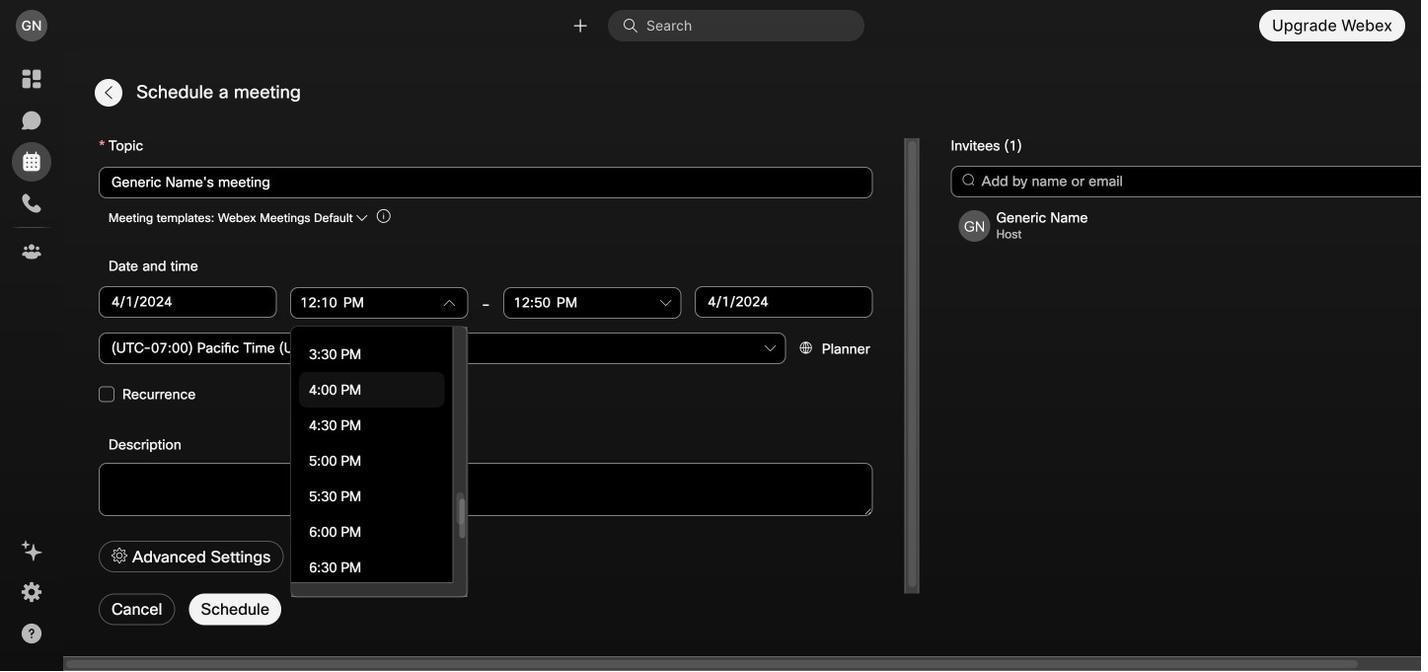 Task type: vqa. For each thing, say whether or not it's contained in the screenshot.
Cancel_16 Icon
no



Task type: describe. For each thing, give the bounding box(es) containing it.
webex tab list
[[12, 59, 51, 271]]



Task type: locate. For each thing, give the bounding box(es) containing it.
navigation
[[0, 51, 63, 671]]



